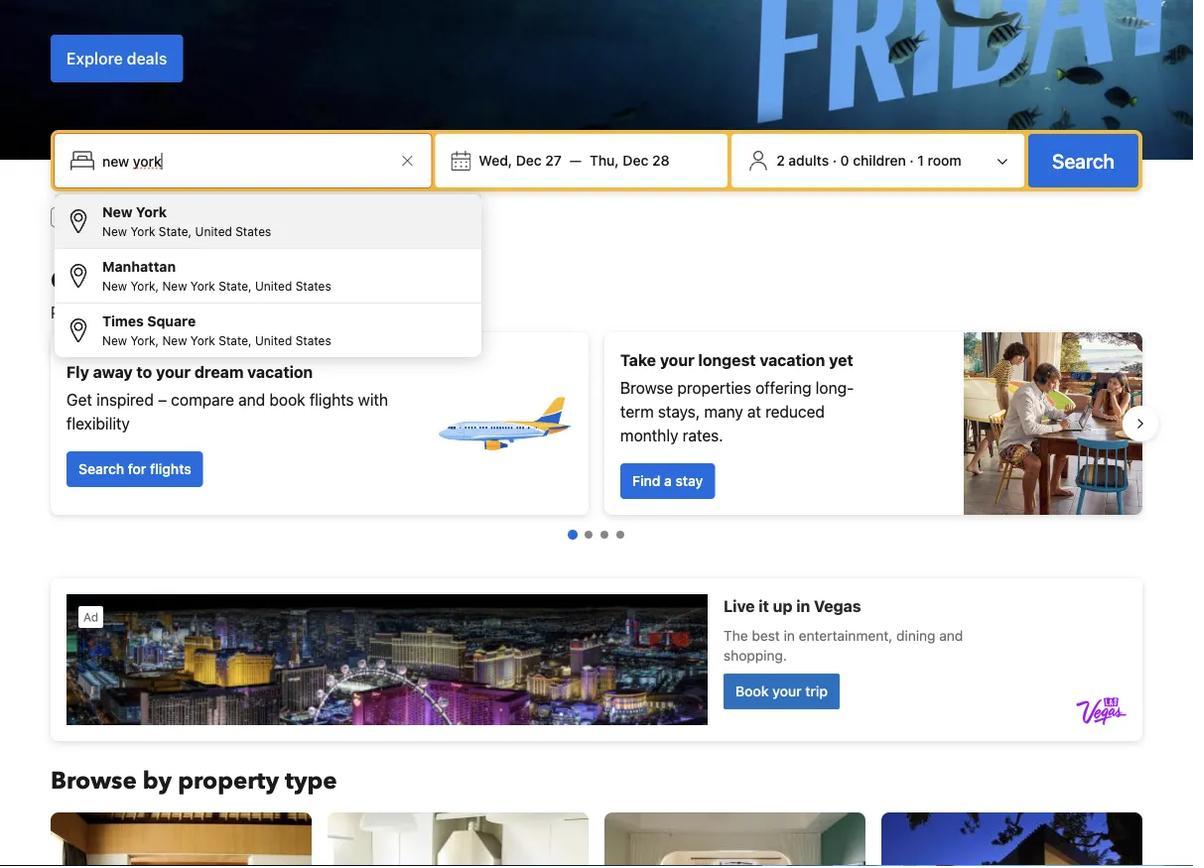Task type: vqa. For each thing, say whether or not it's contained in the screenshot.
" I found it very conveniently located to Yankee Stadium, the Cloisters and many delicious restaurants. More
no



Task type: locate. For each thing, give the bounding box(es) containing it.
1 vertical spatial search
[[78, 461, 124, 477]]

and left book
[[238, 391, 265, 409]]

0 horizontal spatial your
[[156, 363, 191, 382]]

united up the offers
[[255, 279, 292, 293]]

york up the times square new york, new york state, united states
[[190, 279, 215, 293]]

manhattan
[[102, 259, 176, 275]]

properties
[[677, 379, 751, 398]]

group containing new york
[[55, 195, 481, 357]]

main content
[[35, 265, 1158, 867]]

1 vertical spatial united
[[255, 279, 292, 293]]

browse left by
[[51, 765, 137, 798]]

york up dream
[[190, 333, 215, 347]]

united
[[195, 224, 232, 238], [255, 279, 292, 293], [255, 333, 292, 347]]

york,
[[130, 279, 159, 293], [130, 333, 159, 347]]

explore deals link
[[51, 35, 183, 82]]

advertisement region
[[51, 579, 1142, 741]]

new york new york state, united states
[[102, 204, 271, 238]]

flights down –
[[150, 461, 191, 477]]

promotions,
[[51, 303, 137, 322]]

1 vertical spatial states
[[295, 279, 331, 293]]

progress bar inside main content
[[568, 530, 624, 540]]

flights
[[352, 209, 391, 225], [309, 391, 354, 409], [150, 461, 191, 477]]

united down the offers
[[255, 333, 292, 347]]

1 vertical spatial and
[[238, 391, 265, 409]]

state,
[[159, 224, 192, 238], [219, 279, 252, 293], [219, 333, 252, 347]]

find a stay link
[[620, 464, 715, 499]]

united up the manhattan new york, new york state, united states
[[195, 224, 232, 238]]

0 horizontal spatial ·
[[833, 152, 837, 169]]

0 vertical spatial york,
[[130, 279, 159, 293]]

1 dec from the left
[[516, 152, 542, 169]]

your right the to
[[156, 363, 191, 382]]

special
[[219, 303, 270, 322]]

adults
[[788, 152, 829, 169]]

vacation up offering
[[760, 351, 825, 370]]

states up the offers
[[295, 279, 331, 293]]

by
[[143, 765, 172, 798]]

take your longest vacation yet image
[[964, 333, 1142, 515]]

york inside the times square new york, new york state, united states
[[190, 333, 215, 347]]

state, right traveling
[[159, 224, 192, 238]]

states left looking
[[235, 224, 271, 238]]

1 horizontal spatial dec
[[623, 152, 648, 169]]

compare
[[171, 391, 234, 409]]

vacation
[[760, 351, 825, 370], [247, 363, 313, 382]]

york, down the times
[[130, 333, 159, 347]]

for left the you
[[320, 303, 340, 322]]

region
[[35, 325, 1158, 523]]

search inside search for flights link
[[78, 461, 124, 477]]

states
[[235, 224, 271, 238], [295, 279, 331, 293], [295, 333, 331, 347]]

your inside fly away to your dream vacation get inspired – compare and book flights with flexibility
[[156, 363, 191, 382]]

work
[[182, 209, 213, 225]]

2 york, from the top
[[130, 333, 159, 347]]

· left "1"
[[910, 152, 914, 169]]

1 horizontal spatial vacation
[[760, 351, 825, 370]]

york, inside the times square new york, new york state, united states
[[130, 333, 159, 347]]

2 vertical spatial state,
[[219, 333, 252, 347]]

and right deals,
[[188, 303, 215, 322]]

· left 0
[[833, 152, 837, 169]]

states inside the manhattan new york, new york state, united states
[[295, 279, 331, 293]]

0 vertical spatial search
[[1052, 149, 1115, 172]]

2 vertical spatial united
[[255, 333, 292, 347]]

york
[[136, 204, 167, 220], [130, 224, 155, 238], [190, 279, 215, 293], [190, 333, 215, 347]]

looking
[[280, 209, 326, 225]]

states inside the times square new york, new york state, united states
[[295, 333, 331, 347]]

state, inside the manhattan new york, new york state, united states
[[219, 279, 252, 293]]

0 horizontal spatial dec
[[516, 152, 542, 169]]

1 horizontal spatial search
[[1052, 149, 1115, 172]]

york inside the manhattan new york, new york state, united states
[[190, 279, 215, 293]]

vacation inside fly away to your dream vacation get inspired – compare and book flights with flexibility
[[247, 363, 313, 382]]

0 horizontal spatial vacation
[[247, 363, 313, 382]]

search inside search button
[[1052, 149, 1115, 172]]

1 vertical spatial browse
[[51, 765, 137, 798]]

0 vertical spatial browse
[[620, 379, 673, 398]]

0 vertical spatial state,
[[159, 224, 192, 238]]

yet
[[829, 351, 853, 370]]

1 · from the left
[[833, 152, 837, 169]]

find a stay
[[632, 473, 703, 489]]

take
[[620, 351, 656, 370]]

fly away to your dream vacation get inspired – compare and book flights with flexibility
[[67, 363, 388, 433]]

1 horizontal spatial ·
[[910, 152, 914, 169]]

state, down special
[[219, 333, 252, 347]]

deals
[[127, 49, 167, 68]]

28
[[652, 152, 670, 169]]

vacation inside 'take your longest vacation yet browse properties offering long- term stays, many at reduced monthly rates.'
[[760, 351, 825, 370]]

for right looking
[[330, 209, 348, 225]]

take your longest vacation yet browse properties offering long- term stays, many at reduced monthly rates.
[[620, 351, 854, 445]]

2 · from the left
[[910, 152, 914, 169]]

0 vertical spatial and
[[188, 303, 215, 322]]

flights right looking
[[352, 209, 391, 225]]

·
[[833, 152, 837, 169], [910, 152, 914, 169]]

york, down manhattan at the left of page
[[130, 279, 159, 293]]

1 vertical spatial state,
[[219, 279, 252, 293]]

deals,
[[141, 303, 184, 322]]

1 horizontal spatial browse
[[620, 379, 673, 398]]

times
[[102, 313, 144, 330]]

0 vertical spatial states
[[235, 224, 271, 238]]

dec left '28'
[[623, 152, 648, 169]]

state, up special
[[219, 279, 252, 293]]

browse
[[620, 379, 673, 398], [51, 765, 137, 798]]

fly away to your dream vacation image
[[434, 354, 573, 493]]

rates.
[[683, 426, 723, 445]]

dec
[[516, 152, 542, 169], [623, 152, 648, 169]]

0 horizontal spatial and
[[188, 303, 215, 322]]

and
[[188, 303, 215, 322], [238, 391, 265, 409]]

for
[[161, 209, 178, 225], [330, 209, 348, 225], [320, 303, 340, 322], [128, 461, 146, 477]]

1 york, from the top
[[130, 279, 159, 293]]

fly
[[67, 363, 89, 382]]

search for search
[[1052, 149, 1115, 172]]

york, inside the manhattan new york, new york state, united states
[[130, 279, 159, 293]]

27
[[545, 152, 562, 169]]

states inside new york new york state, united states
[[235, 224, 271, 238]]

your
[[660, 351, 694, 370], [156, 363, 191, 382]]

search
[[1052, 149, 1115, 172], [78, 461, 124, 477]]

dec left 27
[[516, 152, 542, 169]]

for left the work at the left top of the page
[[161, 209, 178, 225]]

browse up term
[[620, 379, 673, 398]]

progress bar
[[568, 530, 624, 540]]

1 vertical spatial flights
[[309, 391, 354, 409]]

1 vertical spatial york,
[[130, 333, 159, 347]]

york up manhattan at the left of page
[[130, 224, 155, 238]]

united inside the times square new york, new york state, united states
[[255, 333, 292, 347]]

property
[[178, 765, 279, 798]]

new york option
[[55, 195, 481, 249]]

offers
[[51, 265, 122, 297]]

new
[[102, 204, 132, 220], [102, 224, 127, 238], [102, 279, 127, 293], [162, 279, 187, 293], [102, 333, 127, 347], [162, 333, 187, 347]]

0 horizontal spatial search
[[78, 461, 124, 477]]

1 horizontal spatial and
[[238, 391, 265, 409]]

0 vertical spatial united
[[195, 224, 232, 238]]

your right take
[[660, 351, 694, 370]]

browse inside 'take your longest vacation yet browse properties offering long- term stays, many at reduced monthly rates.'
[[620, 379, 673, 398]]

flights inside fly away to your dream vacation get inspired – compare and book flights with flexibility
[[309, 391, 354, 409]]

2 vertical spatial states
[[295, 333, 331, 347]]

vacation up book
[[247, 363, 313, 382]]

region containing take your longest vacation yet
[[35, 325, 1158, 523]]

children
[[853, 152, 906, 169]]

0
[[840, 152, 849, 169]]

find
[[632, 473, 660, 489]]

offering
[[755, 379, 811, 398]]

group
[[55, 195, 481, 357]]

states down the offers
[[295, 333, 331, 347]]

1 horizontal spatial your
[[660, 351, 694, 370]]

flights left the with
[[309, 391, 354, 409]]

for down "flexibility"
[[128, 461, 146, 477]]



Task type: describe. For each thing, give the bounding box(es) containing it.
for inside region
[[128, 461, 146, 477]]

times square new york, new york state, united states
[[102, 313, 331, 347]]

at
[[747, 402, 761, 421]]

1
[[917, 152, 924, 169]]

—
[[570, 152, 582, 169]]

state, inside new york new york state, united states
[[159, 224, 192, 238]]

inspired
[[96, 391, 154, 409]]

–
[[158, 391, 167, 409]]

traveling
[[102, 209, 157, 225]]

explore
[[67, 49, 123, 68]]

search button
[[1028, 134, 1138, 188]]

wed,
[[479, 152, 512, 169]]

2 adults · 0 children · 1 room button
[[740, 142, 1016, 180]]

and inside fly away to your dream vacation get inspired – compare and book flights with flexibility
[[238, 391, 265, 409]]

type
[[285, 765, 337, 798]]

to
[[136, 363, 152, 382]]

explore deals
[[67, 49, 167, 68]]

search for flights
[[78, 461, 191, 477]]

2
[[776, 152, 785, 169]]

away
[[93, 363, 133, 382]]

stay
[[675, 473, 703, 489]]

long-
[[816, 379, 854, 398]]

york left the work at the left top of the page
[[136, 204, 167, 220]]

you
[[344, 303, 370, 322]]

many
[[704, 402, 743, 421]]

your inside 'take your longest vacation yet browse properties offering long- term stays, many at reduced monthly rates.'
[[660, 351, 694, 370]]

2 dec from the left
[[623, 152, 648, 169]]

main content containing offers
[[35, 265, 1158, 867]]

Where are you going? field
[[94, 143, 395, 179]]

i'm looking for flights
[[257, 209, 391, 225]]

square
[[147, 313, 196, 330]]

with
[[358, 391, 388, 409]]

2 adults · 0 children · 1 room
[[776, 152, 962, 169]]

offers
[[274, 303, 316, 322]]

and inside offers promotions, deals, and special offers for you
[[188, 303, 215, 322]]

wed, dec 27 button
[[471, 143, 570, 179]]

2 vertical spatial flights
[[150, 461, 191, 477]]

wed, dec 27 — thu, dec 28
[[479, 152, 670, 169]]

0 vertical spatial flights
[[352, 209, 391, 225]]

stays,
[[658, 402, 700, 421]]

manhattan new york, new york state, united states
[[102, 259, 331, 293]]

for inside offers promotions, deals, and special offers for you
[[320, 303, 340, 322]]

i'm traveling for work
[[78, 209, 213, 225]]

a
[[664, 473, 672, 489]]

thu,
[[590, 152, 619, 169]]

room
[[928, 152, 962, 169]]

reduced
[[765, 402, 825, 421]]

term
[[620, 402, 654, 421]]

search for flights link
[[67, 452, 203, 487]]

flexibility
[[67, 414, 130, 433]]

search for search for flights
[[78, 461, 124, 477]]

get
[[67, 391, 92, 409]]

dream
[[194, 363, 244, 382]]

offers promotions, deals, and special offers for you
[[51, 265, 370, 322]]

i'm
[[78, 209, 98, 225]]

united inside the manhattan new york, new york state, united states
[[255, 279, 292, 293]]

monthly
[[620, 426, 678, 445]]

longest
[[698, 351, 756, 370]]

0 horizontal spatial browse
[[51, 765, 137, 798]]

thu, dec 28 button
[[582, 143, 677, 179]]

state, inside the times square new york, new york state, united states
[[219, 333, 252, 347]]

united inside new york new york state, united states
[[195, 224, 232, 238]]

i'm
[[257, 209, 276, 225]]

book
[[269, 391, 305, 409]]

browse by property type
[[51, 765, 337, 798]]



